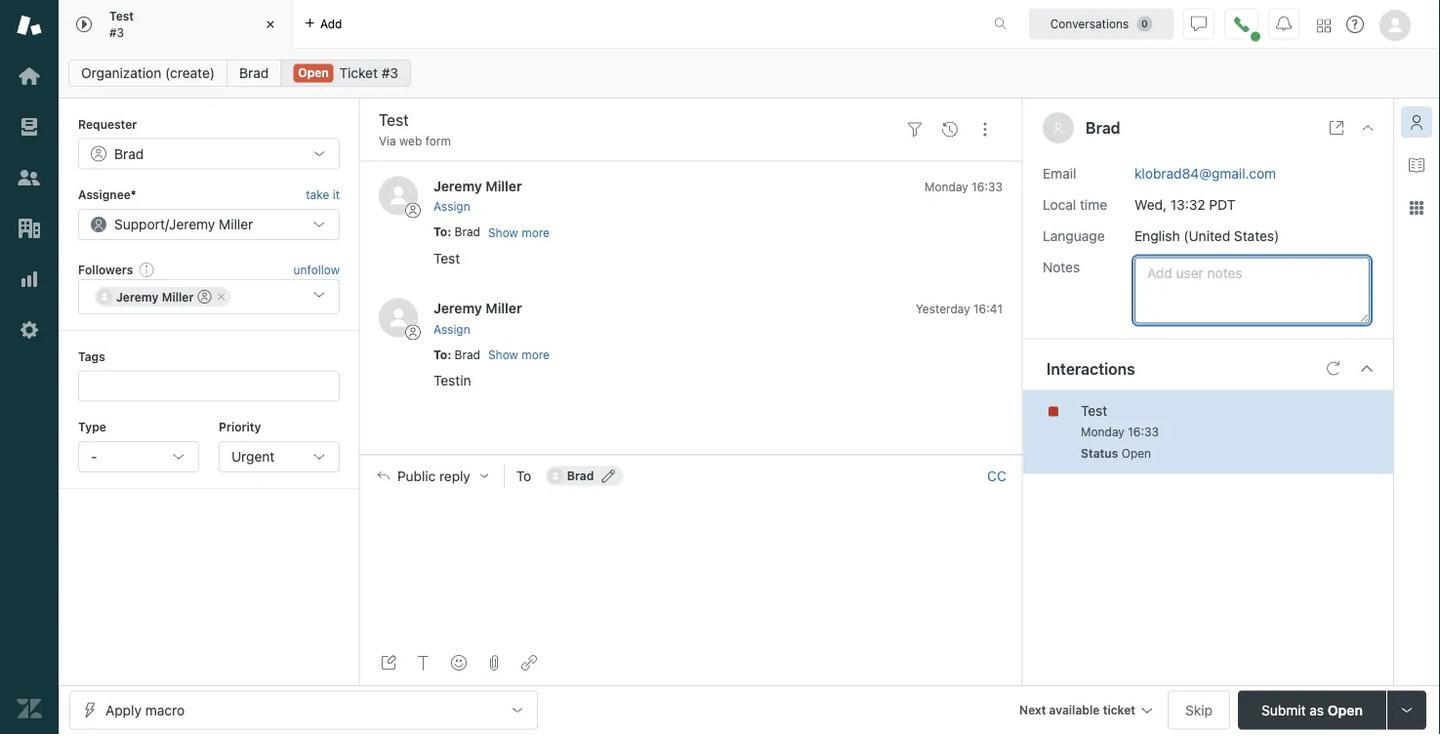 Task type: describe. For each thing, give the bounding box(es) containing it.
test for test monday 16:33 status open
[[1081, 403, 1108, 419]]

avatar image for test
[[379, 176, 418, 215]]

pdt
[[1210, 196, 1236, 213]]

main element
[[0, 0, 59, 735]]

test for test #3
[[109, 9, 134, 23]]

jeremy up testin
[[434, 300, 482, 316]]

followers element
[[78, 280, 340, 315]]

support / jeremy miller
[[114, 216, 253, 232]]

tags
[[78, 350, 105, 364]]

jeremy miller assign for testin
[[434, 300, 522, 336]]

button displays agent's chat status as invisible. image
[[1192, 16, 1207, 32]]

user is an agent image
[[198, 290, 211, 304]]

assign for test
[[434, 200, 471, 214]]

form
[[426, 134, 451, 148]]

language
[[1043, 228, 1105, 244]]

remove image
[[215, 291, 227, 303]]

assign button for test
[[434, 198, 471, 216]]

submit
[[1262, 702, 1307, 718]]

(united
[[1184, 228, 1231, 244]]

avatar image for testin
[[379, 298, 418, 338]]

get started image
[[17, 63, 42, 89]]

unfollow button
[[294, 261, 340, 278]]

millerjeremy500@gmail.com image
[[97, 289, 112, 305]]

time
[[1080, 196, 1108, 213]]

to : brad show more for testin
[[434, 348, 550, 362]]

Monday 16:33 text field
[[925, 180, 1003, 193]]

reporting image
[[17, 267, 42, 292]]

via
[[379, 134, 396, 148]]

english (united states)
[[1135, 228, 1280, 244]]

as
[[1310, 702, 1325, 718]]

followers
[[78, 263, 133, 276]]

tabs tab list
[[59, 0, 974, 49]]

brad inside secondary "element"
[[239, 65, 269, 81]]

brad link
[[227, 60, 282, 87]]

next
[[1020, 704, 1047, 717]]

macro
[[145, 702, 185, 718]]

take
[[306, 188, 329, 202]]

zendesk products image
[[1318, 19, 1331, 33]]

customers image
[[17, 165, 42, 190]]

add
[[320, 17, 342, 31]]

16:33 inside conversationlabel log
[[972, 180, 1003, 193]]

ticket actions image
[[978, 122, 993, 137]]

miller inside option
[[162, 290, 194, 304]]

ticket
[[339, 65, 378, 81]]

english
[[1135, 228, 1181, 244]]

reply
[[440, 468, 471, 484]]

wed, 13:32 pdt
[[1135, 196, 1236, 213]]

2 vertical spatial open
[[1328, 702, 1364, 718]]

Yesterday 16:41 text field
[[916, 302, 1003, 316]]

web
[[400, 134, 422, 148]]

knowledge image
[[1410, 157, 1425, 173]]

testin
[[434, 372, 471, 388]]

views image
[[17, 114, 42, 140]]

assign for testin
[[434, 322, 471, 336]]

jeremy miller link for test
[[434, 178, 522, 194]]

public reply
[[398, 468, 471, 484]]

show more button for test
[[488, 224, 550, 242]]

customer context image
[[1410, 114, 1425, 130]]

get help image
[[1347, 16, 1365, 33]]

jeremy inside assignee* element
[[169, 216, 215, 232]]

unfollow
[[294, 263, 340, 276]]

via web form
[[379, 134, 451, 148]]

add attachment image
[[486, 655, 502, 671]]

zendesk support image
[[17, 13, 42, 38]]

available
[[1050, 704, 1100, 717]]

it
[[333, 188, 340, 202]]

brad inside requester element
[[114, 145, 144, 162]]

cc button
[[988, 467, 1007, 485]]

apply
[[105, 702, 142, 718]]

cc
[[988, 468, 1007, 484]]



Task type: vqa. For each thing, say whether or not it's contained in the screenshot.
only
no



Task type: locate. For each thing, give the bounding box(es) containing it.
to for test
[[434, 225, 448, 239]]

jeremy
[[434, 178, 482, 194], [169, 216, 215, 232], [116, 290, 159, 304], [434, 300, 482, 316]]

ticket #3
[[339, 65, 399, 81]]

brad
[[239, 65, 269, 81], [1086, 119, 1121, 137], [114, 145, 144, 162], [455, 225, 481, 239], [455, 348, 481, 361], [567, 469, 594, 483]]

priority
[[219, 421, 261, 434]]

16:33
[[972, 180, 1003, 193], [1128, 425, 1159, 439]]

organization (create)
[[81, 65, 215, 81]]

1 horizontal spatial open
[[1122, 447, 1152, 461]]

Monday 16:33 text field
[[1081, 425, 1159, 439]]

klobrad84@gmail.com
[[1135, 165, 1277, 181]]

yesterday
[[916, 302, 971, 316]]

close image up brad link
[[261, 15, 280, 34]]

close image inside tab
[[261, 15, 280, 34]]

submit as open
[[1262, 702, 1364, 718]]

jeremy miller link
[[434, 178, 522, 194], [434, 300, 522, 316]]

to for testin
[[434, 348, 448, 361]]

more for test
[[522, 226, 550, 240]]

assign button up testin
[[434, 320, 471, 338]]

monday 16:33
[[925, 180, 1003, 193]]

apply macro
[[105, 702, 185, 718]]

more
[[522, 226, 550, 240], [522, 348, 550, 362]]

1 vertical spatial show
[[488, 348, 519, 362]]

0 horizontal spatial test
[[109, 9, 134, 23]]

#3 inside secondary "element"
[[382, 65, 399, 81]]

open right as
[[1328, 702, 1364, 718]]

take it button
[[306, 185, 340, 205]]

urgent button
[[219, 442, 340, 473]]

jeremy inside option
[[116, 290, 159, 304]]

assign
[[434, 200, 471, 214], [434, 322, 471, 336]]

status
[[1081, 447, 1119, 461]]

1 vertical spatial close image
[[1361, 120, 1376, 136]]

insert emojis image
[[451, 655, 467, 671]]

Add user notes text field
[[1135, 257, 1371, 324]]

open
[[298, 66, 329, 80], [1122, 447, 1152, 461], [1328, 702, 1364, 718]]

jeremy miller link for testin
[[434, 300, 522, 316]]

public
[[398, 468, 436, 484]]

requester element
[[78, 138, 340, 169]]

0 vertical spatial show
[[488, 226, 519, 240]]

2 horizontal spatial test
[[1081, 403, 1108, 419]]

2 show from the top
[[488, 348, 519, 362]]

admin image
[[17, 317, 42, 343]]

open inside test monday 16:33 status open
[[1122, 447, 1152, 461]]

(create)
[[165, 65, 215, 81]]

test inside tab
[[109, 9, 134, 23]]

public reply button
[[360, 456, 504, 497]]

1 vertical spatial to : brad show more
[[434, 348, 550, 362]]

0 horizontal spatial #3
[[109, 25, 124, 39]]

more for testin
[[522, 348, 550, 362]]

13:32
[[1171, 196, 1206, 213]]

urgent
[[232, 449, 275, 465]]

show more button
[[488, 224, 550, 242], [488, 346, 550, 364]]

zendesk image
[[17, 696, 42, 722]]

0 vertical spatial 16:33
[[972, 180, 1003, 193]]

user image
[[1053, 122, 1065, 134], [1055, 123, 1063, 133]]

1 assign button from the top
[[434, 198, 471, 216]]

16:41
[[974, 302, 1003, 316]]

jeremy miller option
[[95, 287, 231, 307]]

ticket
[[1103, 704, 1136, 717]]

1 horizontal spatial #3
[[382, 65, 399, 81]]

#3 right ticket
[[382, 65, 399, 81]]

test inside test monday 16:33 status open
[[1081, 403, 1108, 419]]

1 vertical spatial #3
[[382, 65, 399, 81]]

jeremy miller assign down form
[[434, 178, 522, 214]]

1 vertical spatial :
[[448, 348, 452, 361]]

to
[[434, 225, 448, 239], [434, 348, 448, 361], [517, 468, 532, 484]]

1 vertical spatial to
[[434, 348, 448, 361]]

hide composer image
[[683, 447, 699, 462]]

2 jeremy miller link from the top
[[434, 300, 522, 316]]

filter image
[[907, 122, 923, 137]]

16:33 inside test monday 16:33 status open
[[1128, 425, 1159, 439]]

: down form
[[448, 225, 452, 239]]

/
[[165, 216, 169, 232]]

2 horizontal spatial open
[[1328, 702, 1364, 718]]

organizations image
[[17, 216, 42, 241]]

assign up testin
[[434, 322, 471, 336]]

format text image
[[416, 655, 432, 671]]

jeremy down form
[[434, 178, 482, 194]]

0 horizontal spatial close image
[[261, 15, 280, 34]]

close image right view more details icon
[[1361, 120, 1376, 136]]

0 vertical spatial open
[[298, 66, 329, 80]]

1 vertical spatial 16:33
[[1128, 425, 1159, 439]]

open down monday 16:33 text field
[[1122, 447, 1152, 461]]

0 vertical spatial #3
[[109, 25, 124, 39]]

states)
[[1235, 228, 1280, 244]]

0 vertical spatial assign button
[[434, 198, 471, 216]]

0 vertical spatial to
[[434, 225, 448, 239]]

yesterday 16:41
[[916, 302, 1003, 316]]

0 vertical spatial monday
[[925, 180, 969, 193]]

1 horizontal spatial test
[[434, 250, 460, 266]]

0 vertical spatial to : brad show more
[[434, 225, 550, 240]]

view more details image
[[1329, 120, 1345, 136]]

2 assign from the top
[[434, 322, 471, 336]]

organization (create) button
[[68, 60, 228, 87]]

2 : from the top
[[448, 348, 452, 361]]

conversationlabel log
[[359, 161, 1023, 455]]

0 horizontal spatial monday
[[925, 180, 969, 193]]

: for testin
[[448, 348, 452, 361]]

take it
[[306, 188, 340, 202]]

1 vertical spatial test
[[434, 250, 460, 266]]

to down form
[[434, 225, 448, 239]]

local time
[[1043, 196, 1108, 213]]

0 vertical spatial close image
[[261, 15, 280, 34]]

: up testin
[[448, 348, 452, 361]]

Public reply composer text field
[[369, 497, 1014, 538]]

#3 up organization
[[109, 25, 124, 39]]

1 vertical spatial assign button
[[434, 320, 471, 338]]

0 vertical spatial jeremy miller link
[[434, 178, 522, 194]]

0 vertical spatial more
[[522, 226, 550, 240]]

avatar image
[[379, 176, 418, 215], [379, 298, 418, 338]]

1 avatar image from the top
[[379, 176, 418, 215]]

1 vertical spatial assign
[[434, 322, 471, 336]]

open inside secondary "element"
[[298, 66, 329, 80]]

1 vertical spatial open
[[1122, 447, 1152, 461]]

1 assign from the top
[[434, 200, 471, 214]]

2 to : brad show more from the top
[[434, 348, 550, 362]]

: for test
[[448, 225, 452, 239]]

displays possible ticket submission types image
[[1400, 703, 1415, 718]]

to left klobrad84@gmail.com icon
[[517, 468, 532, 484]]

1 vertical spatial monday
[[1081, 425, 1125, 439]]

test monday 16:33 status open
[[1081, 403, 1159, 461]]

1 show more button from the top
[[488, 224, 550, 242]]

next available ticket button
[[1011, 691, 1160, 733]]

monday
[[925, 180, 969, 193], [1081, 425, 1125, 439]]

assign button for testin
[[434, 320, 471, 338]]

notes
[[1043, 259, 1081, 275]]

show for test
[[488, 226, 519, 240]]

to : brad show more for test
[[434, 225, 550, 240]]

0 vertical spatial assign
[[434, 200, 471, 214]]

1 horizontal spatial close image
[[1361, 120, 1376, 136]]

0 horizontal spatial open
[[298, 66, 329, 80]]

#3 for test #3
[[109, 25, 124, 39]]

1 vertical spatial show more button
[[488, 346, 550, 364]]

show for testin
[[488, 348, 519, 362]]

interactions
[[1047, 360, 1136, 378]]

1 more from the top
[[522, 226, 550, 240]]

assign button down form
[[434, 198, 471, 216]]

open left ticket
[[298, 66, 329, 80]]

organization
[[81, 65, 161, 81]]

2 vertical spatial to
[[517, 468, 532, 484]]

16:33 down ticket actions icon
[[972, 180, 1003, 193]]

jeremy down info on adding followers icon
[[116, 290, 159, 304]]

1 jeremy miller assign from the top
[[434, 178, 522, 214]]

events image
[[943, 122, 958, 137]]

monday inside conversationlabel log
[[925, 180, 969, 193]]

miller
[[486, 178, 522, 194], [219, 216, 253, 232], [162, 290, 194, 304], [486, 300, 522, 316]]

2 assign button from the top
[[434, 320, 471, 338]]

skip
[[1186, 702, 1213, 718]]

requester
[[78, 117, 137, 131]]

show more button for testin
[[488, 346, 550, 364]]

1 horizontal spatial 16:33
[[1128, 425, 1159, 439]]

0 horizontal spatial 16:33
[[972, 180, 1003, 193]]

2 avatar image from the top
[[379, 298, 418, 338]]

jeremy miller assign
[[434, 178, 522, 214], [434, 300, 522, 336]]

to up testin
[[434, 348, 448, 361]]

conversations button
[[1030, 8, 1174, 40]]

miller inside assignee* element
[[219, 216, 253, 232]]

tab
[[59, 0, 293, 49]]

2 vertical spatial test
[[1081, 403, 1108, 419]]

close image
[[261, 15, 280, 34], [1361, 120, 1376, 136]]

show
[[488, 226, 519, 240], [488, 348, 519, 362]]

2 show more button from the top
[[488, 346, 550, 364]]

email
[[1043, 165, 1077, 181]]

2 jeremy miller assign from the top
[[434, 300, 522, 336]]

add button
[[293, 0, 354, 48]]

local
[[1043, 196, 1077, 213]]

1 vertical spatial more
[[522, 348, 550, 362]]

0 vertical spatial jeremy miller assign
[[434, 178, 522, 214]]

16:33 down interactions
[[1128, 425, 1159, 439]]

1 vertical spatial jeremy miller assign
[[434, 300, 522, 336]]

add link (cmd k) image
[[522, 655, 537, 671]]

1 to : brad show more from the top
[[434, 225, 550, 240]]

jeremy miller assign for test
[[434, 178, 522, 214]]

#3 for ticket #3
[[382, 65, 399, 81]]

wed,
[[1135, 196, 1167, 213]]

assignee* element
[[78, 209, 340, 240]]

1 show from the top
[[488, 226, 519, 240]]

monday up status
[[1081, 425, 1125, 439]]

secondary element
[[59, 54, 1441, 93]]

0 vertical spatial avatar image
[[379, 176, 418, 215]]

test inside conversationlabel log
[[434, 250, 460, 266]]

jeremy miller link up testin
[[434, 300, 522, 316]]

Subject field
[[375, 108, 894, 132]]

test
[[109, 9, 134, 23], [434, 250, 460, 266], [1081, 403, 1108, 419]]

1 jeremy miller link from the top
[[434, 178, 522, 194]]

conversations
[[1051, 17, 1130, 31]]

jeremy miller
[[116, 290, 194, 304]]

#3
[[109, 25, 124, 39], [382, 65, 399, 81]]

klobrad84@gmail.com image
[[548, 468, 563, 484]]

support
[[114, 216, 165, 232]]

1 horizontal spatial monday
[[1081, 425, 1125, 439]]

tab containing test
[[59, 0, 293, 49]]

edit user image
[[602, 469, 616, 483]]

assignee*
[[78, 188, 136, 202]]

1 : from the top
[[448, 225, 452, 239]]

monday down events image
[[925, 180, 969, 193]]

jeremy miller assign up testin
[[434, 300, 522, 336]]

-
[[91, 449, 97, 465]]

type
[[78, 421, 106, 434]]

#3 inside test #3
[[109, 25, 124, 39]]

draft mode image
[[381, 655, 397, 671]]

0 vertical spatial :
[[448, 225, 452, 239]]

next available ticket
[[1020, 704, 1136, 717]]

to : brad show more
[[434, 225, 550, 240], [434, 348, 550, 362]]

apps image
[[1410, 200, 1425, 216]]

0 vertical spatial show more button
[[488, 224, 550, 242]]

:
[[448, 225, 452, 239], [448, 348, 452, 361]]

notifications image
[[1277, 16, 1292, 32]]

test #3
[[109, 9, 134, 39]]

assign down form
[[434, 200, 471, 214]]

jeremy miller link down form
[[434, 178, 522, 194]]

- button
[[78, 442, 199, 473]]

monday inside test monday 16:33 status open
[[1081, 425, 1125, 439]]

1 vertical spatial avatar image
[[379, 298, 418, 338]]

1 vertical spatial jeremy miller link
[[434, 300, 522, 316]]

0 vertical spatial test
[[109, 9, 134, 23]]

test for test
[[434, 250, 460, 266]]

2 more from the top
[[522, 348, 550, 362]]

skip button
[[1168, 691, 1231, 730]]

info on adding followers image
[[139, 262, 155, 277]]

assign button
[[434, 198, 471, 216], [434, 320, 471, 338]]

jeremy right support
[[169, 216, 215, 232]]



